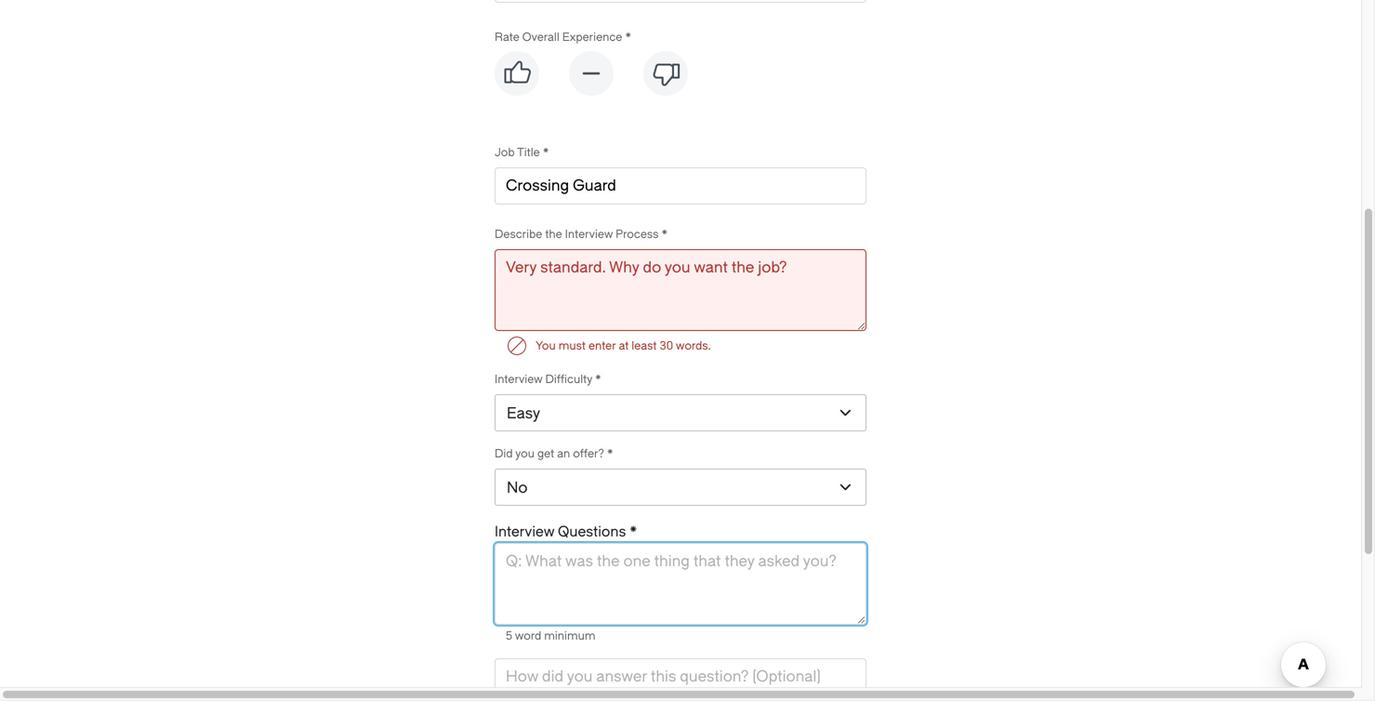 Task type: locate. For each thing, give the bounding box(es) containing it.
overall
[[522, 31, 560, 44]]

interview up the easy at the left of the page
[[495, 373, 543, 386]]

interview
[[565, 228, 613, 241], [495, 373, 543, 386], [495, 524, 555, 540]]

questions
[[558, 524, 626, 540]]

word
[[515, 630, 542, 643]]

interview down no
[[495, 524, 555, 540]]

job title *
[[495, 146, 549, 159]]

Describe the Interview Process * text field
[[495, 249, 867, 331]]

easy
[[507, 405, 540, 422]]

minimum
[[544, 630, 596, 643]]

* right process on the top left
[[662, 228, 668, 241]]

did
[[495, 447, 513, 460]]

Interview Questions * text field
[[495, 543, 867, 625]]

must
[[559, 339, 586, 352]]

you must enter at least 30 words.
[[536, 339, 711, 352]]

* right difficulty
[[595, 373, 602, 386]]

least
[[632, 339, 657, 352]]

the
[[545, 228, 562, 241]]

process
[[616, 228, 659, 241]]

interview questions *
[[495, 524, 638, 540]]

*
[[625, 31, 632, 44], [543, 146, 549, 159], [662, 228, 668, 241], [595, 373, 602, 386], [607, 447, 613, 460], [630, 524, 638, 540]]

* right title
[[543, 146, 549, 159]]

1 vertical spatial interview
[[495, 373, 543, 386]]

rate overall experience *
[[495, 31, 632, 44]]

none field job title *
[[495, 167, 867, 212]]

None field
[[495, 0, 867, 10], [495, 167, 867, 212], [495, 0, 867, 10]]

interview right the
[[565, 228, 613, 241]]

2 vertical spatial interview
[[495, 524, 555, 540]]



Task type: describe. For each thing, give the bounding box(es) containing it.
describe
[[495, 228, 543, 241]]

5
[[506, 630, 513, 643]]

difficulty
[[545, 373, 592, 386]]

you
[[536, 339, 556, 352]]

no
[[507, 479, 528, 497]]

30
[[660, 339, 673, 352]]

get
[[537, 447, 554, 460]]

an
[[557, 447, 570, 460]]

* right experience
[[625, 31, 632, 44]]

* right offer?
[[607, 447, 613, 460]]

at
[[619, 339, 629, 352]]

rate
[[495, 31, 520, 44]]

* right questions
[[630, 524, 638, 540]]

did you get an offer? *
[[495, 447, 613, 460]]

describe the interview process *
[[495, 228, 668, 241]]

enter
[[589, 339, 616, 352]]

offer?
[[573, 447, 604, 460]]

title
[[517, 146, 540, 159]]

5 word minimum
[[506, 630, 596, 643]]

job
[[495, 146, 515, 159]]

Job Title * field
[[506, 175, 856, 197]]

words.
[[676, 339, 711, 352]]

experience
[[562, 31, 623, 44]]

interview for interview questions *
[[495, 524, 555, 540]]

0 vertical spatial interview
[[565, 228, 613, 241]]

interview for interview difficulty *
[[495, 373, 543, 386]]

you
[[515, 447, 535, 460]]

interview difficulty *
[[495, 373, 602, 386]]



Task type: vqa. For each thing, say whether or not it's contained in the screenshot.
the right "If"
no



